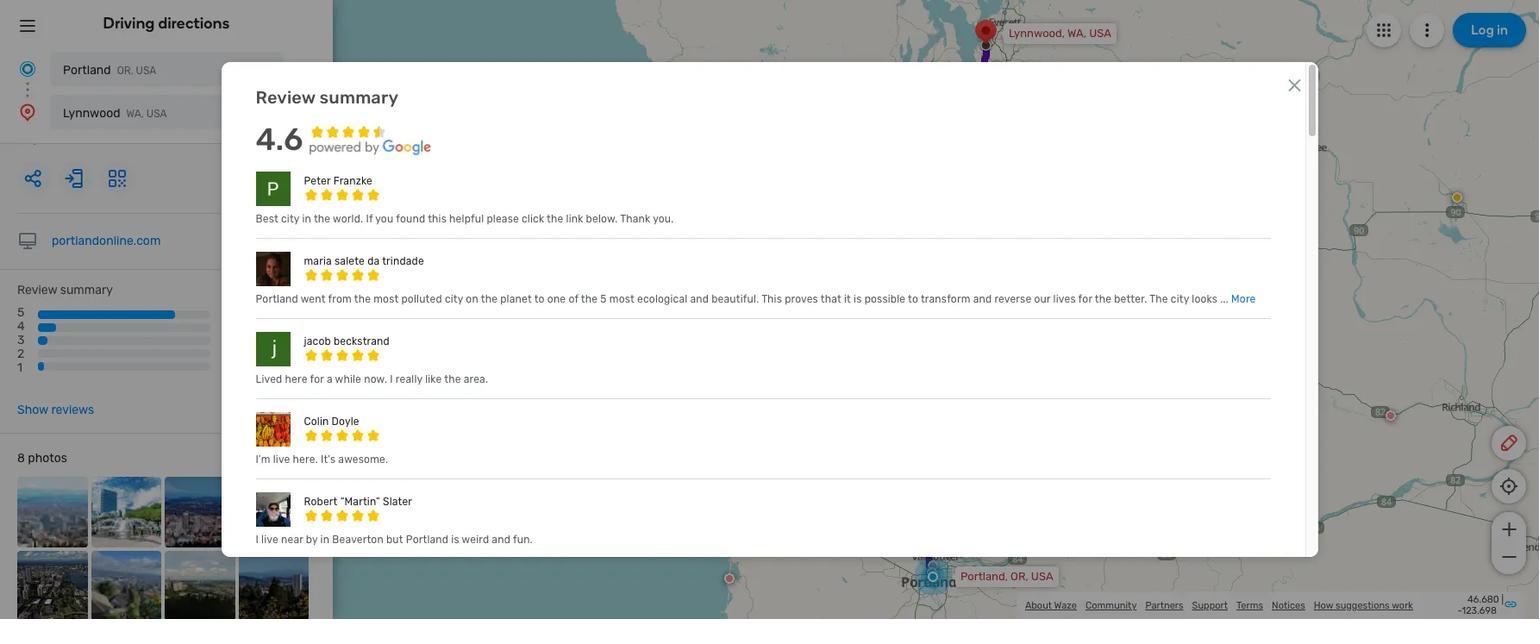 Task type: vqa. For each thing, say whether or not it's contained in the screenshot.
new
no



Task type: describe. For each thing, give the bounding box(es) containing it.
2 horizontal spatial and
[[973, 293, 992, 305]]

but
[[386, 533, 403, 546]]

a
[[327, 373, 333, 385]]

beautiful.
[[712, 293, 759, 305]]

usa for lynnwood
[[146, 108, 167, 120]]

driving directions
[[103, 14, 230, 33]]

computer image
[[17, 231, 38, 252]]

portland for portland went from the most polluted city on the planet to one of the 5 most ecological and beautiful. this proves that it is possible to transform and reverse our lives for the better. the city looks ...
[[256, 293, 298, 305]]

how suggestions work link
[[1314, 600, 1413, 611]]

0 horizontal spatial and
[[492, 533, 510, 546]]

of
[[569, 293, 579, 305]]

lynnwood
[[63, 106, 120, 121]]

doyle
[[332, 415, 359, 427]]

transform
[[921, 293, 971, 305]]

image 7 of portland, portland image
[[165, 551, 235, 619]]

lynnwood, wa, usa
[[1009, 27, 1111, 40]]

while
[[335, 373, 361, 385]]

image 8 of portland, portland image
[[238, 551, 309, 619]]

planet
[[500, 293, 532, 305]]

i'm live here. it's awesome.
[[256, 453, 388, 465]]

1 vertical spatial 4.6
[[221, 297, 295, 354]]

by
[[306, 533, 318, 546]]

46.680
[[1468, 594, 1499, 605]]

lived
[[256, 373, 282, 385]]

awesome.
[[338, 453, 388, 465]]

1 most from the left
[[374, 293, 399, 305]]

franzke
[[333, 175, 373, 187]]

near
[[281, 533, 303, 546]]

1 to from the left
[[534, 293, 545, 305]]

image 2 of portland, portland image
[[91, 477, 161, 547]]

helpful
[[449, 213, 484, 225]]

waze
[[1054, 600, 1077, 611]]

"martin"
[[340, 496, 380, 508]]

zoom in image
[[1498, 519, 1520, 540]]

1 horizontal spatial and
[[690, 293, 709, 305]]

on
[[466, 293, 479, 305]]

pencil image
[[1499, 433, 1519, 454]]

x image
[[1284, 75, 1305, 96]]

wa, for lynnwood,
[[1068, 27, 1087, 40]]

wa, for lynnwood
[[126, 108, 144, 120]]

the left world.
[[314, 213, 330, 225]]

link
[[566, 213, 583, 225]]

this
[[762, 293, 782, 305]]

lived here for a while now. i really like the area.
[[256, 373, 488, 385]]

the right from
[[354, 293, 371, 305]]

best
[[256, 213, 278, 225]]

now.
[[364, 373, 387, 385]]

work
[[1392, 600, 1413, 611]]

photos
[[28, 451, 67, 466]]

possible
[[865, 293, 906, 305]]

the
[[1150, 293, 1168, 305]]

about waze link
[[1025, 600, 1077, 611]]

beckstrand
[[334, 335, 390, 347]]

2 to from the left
[[908, 293, 918, 305]]

this
[[428, 213, 447, 225]]

really
[[396, 373, 423, 385]]

...
[[1220, 293, 1229, 305]]

usa down lynnwood in the top left of the page
[[39, 133, 63, 147]]

1 horizontal spatial is
[[854, 293, 862, 305]]

1 horizontal spatial in
[[320, 533, 330, 546]]

reverse
[[995, 293, 1032, 305]]

please
[[487, 213, 519, 225]]

show reviews
[[17, 403, 94, 417]]

1 vertical spatial i
[[256, 533, 259, 546]]

terms link
[[1237, 600, 1263, 611]]

8
[[17, 451, 25, 466]]

lynnwood,
[[1009, 27, 1065, 40]]

like
[[425, 373, 442, 385]]

here.
[[293, 453, 318, 465]]

portland went from the most polluted city on the planet to one of the 5 most ecological and beautiful. this proves that it is possible to transform and reverse our lives for the better. the city looks ... more
[[256, 293, 1256, 305]]

0 vertical spatial summary
[[320, 87, 398, 108]]

best city in the world. if you found this helpful please click the link below. thank you.
[[256, 213, 674, 225]]

2 horizontal spatial portland
[[406, 533, 449, 546]]

suggestions
[[1336, 600, 1390, 611]]

or, for portland
[[117, 65, 133, 77]]

1 vertical spatial is
[[451, 533, 459, 546]]

da
[[367, 255, 380, 267]]

0 horizontal spatial for
[[310, 373, 324, 385]]

maria
[[304, 255, 332, 267]]

1 horizontal spatial 5
[[600, 293, 607, 305]]

1 vertical spatial review
[[17, 283, 57, 297]]

or, usa
[[17, 133, 63, 147]]

support link
[[1192, 600, 1228, 611]]

fun.
[[513, 533, 533, 546]]

that
[[821, 293, 841, 305]]

how
[[1314, 600, 1333, 611]]

slater
[[383, 496, 412, 508]]

1
[[17, 361, 22, 376]]

peter franzke
[[304, 175, 373, 187]]

|
[[1502, 594, 1504, 605]]

notices link
[[1272, 600, 1305, 611]]

community link
[[1086, 600, 1137, 611]]

usa for portland
[[136, 65, 156, 77]]

current location image
[[17, 59, 38, 79]]

46.680 | -123.698
[[1458, 594, 1504, 617]]



Task type: locate. For each thing, give the bounding box(es) containing it.
and
[[690, 293, 709, 305], [973, 293, 992, 305], [492, 533, 510, 546]]

usa for portland,
[[1031, 570, 1053, 583]]

0 horizontal spatial is
[[451, 533, 459, 546]]

proves
[[785, 293, 818, 305]]

directions
[[158, 14, 230, 33]]

terms
[[1237, 600, 1263, 611]]

123.698
[[1462, 605, 1497, 617]]

2 vertical spatial or,
[[1011, 570, 1028, 583]]

0 vertical spatial for
[[1078, 293, 1092, 305]]

from
[[328, 293, 352, 305]]

partners link
[[1146, 600, 1184, 611]]

portlandonline.com
[[52, 234, 161, 248]]

found
[[396, 213, 425, 225]]

1 horizontal spatial review summary
[[256, 87, 398, 108]]

the left link
[[547, 213, 563, 225]]

2 vertical spatial portland
[[406, 533, 449, 546]]

portland, or, usa
[[961, 570, 1053, 583]]

beaverton
[[332, 533, 384, 546]]

1 horizontal spatial i
[[390, 373, 393, 385]]

summary up franzke
[[320, 87, 398, 108]]

0 horizontal spatial most
[[374, 293, 399, 305]]

reviews
[[51, 403, 94, 417]]

i left near
[[256, 533, 259, 546]]

image 3 of portland, portland image
[[165, 477, 235, 547]]

city right the
[[1171, 293, 1189, 305]]

for
[[1078, 293, 1092, 305], [310, 373, 324, 385]]

is
[[854, 293, 862, 305], [451, 533, 459, 546]]

more
[[1231, 293, 1256, 305]]

4.6 up lived
[[221, 297, 295, 354]]

1 vertical spatial review summary
[[17, 283, 113, 297]]

wa,
[[1068, 27, 1087, 40], [126, 108, 144, 120]]

and left fun. in the left bottom of the page
[[492, 533, 510, 546]]

live for near
[[261, 533, 278, 546]]

image 4 of portland, portland image
[[238, 477, 309, 547]]

polluted
[[401, 293, 442, 305]]

1 horizontal spatial summary
[[320, 87, 398, 108]]

you.
[[653, 213, 674, 225]]

2 most from the left
[[609, 293, 635, 305]]

location image
[[17, 102, 38, 122]]

area.
[[464, 373, 488, 385]]

i right now.
[[390, 373, 393, 385]]

0 vertical spatial review
[[256, 87, 315, 108]]

0 horizontal spatial wa,
[[126, 108, 144, 120]]

1 horizontal spatial portland
[[256, 293, 298, 305]]

1 horizontal spatial most
[[609, 293, 635, 305]]

or, inside portland or, usa
[[117, 65, 133, 77]]

jacob beckstrand
[[304, 335, 390, 347]]

link image
[[1504, 597, 1518, 611]]

the right of
[[581, 293, 598, 305]]

peter
[[304, 175, 331, 187]]

wa, right lynnwood in the top left of the page
[[126, 108, 144, 120]]

most
[[374, 293, 399, 305], [609, 293, 635, 305]]

or, up about
[[1011, 570, 1028, 583]]

review
[[256, 87, 315, 108], [17, 283, 57, 297]]

5 up 3
[[17, 305, 24, 320]]

0 horizontal spatial city
[[281, 213, 300, 225]]

usa down "driving"
[[136, 65, 156, 77]]

3
[[17, 333, 25, 348]]

most left the polluted
[[374, 293, 399, 305]]

5 inside "5 4 3 2 1"
[[17, 305, 24, 320]]

colin
[[304, 415, 329, 427]]

or, for portland,
[[1011, 570, 1028, 583]]

community
[[1086, 600, 1137, 611]]

0 vertical spatial or,
[[117, 65, 133, 77]]

0 vertical spatial wa,
[[1068, 27, 1087, 40]]

image 1 of portland, portland image
[[17, 477, 88, 547]]

8 photos
[[17, 451, 67, 466]]

1 horizontal spatial city
[[445, 293, 463, 305]]

0 vertical spatial is
[[854, 293, 862, 305]]

you
[[375, 213, 394, 225]]

to right possible
[[908, 293, 918, 305]]

city right best
[[281, 213, 300, 225]]

the
[[314, 213, 330, 225], [547, 213, 563, 225], [354, 293, 371, 305], [481, 293, 498, 305], [581, 293, 598, 305], [1095, 293, 1112, 305], [444, 373, 461, 385]]

live left near
[[261, 533, 278, 546]]

5
[[600, 293, 607, 305], [17, 305, 24, 320]]

0 vertical spatial portland
[[63, 63, 111, 78]]

one
[[547, 293, 566, 305]]

the left better.
[[1095, 293, 1112, 305]]

0 horizontal spatial in
[[302, 213, 311, 225]]

-
[[1458, 605, 1462, 617]]

5 right of
[[600, 293, 607, 305]]

portland left went on the top of page
[[256, 293, 298, 305]]

world.
[[333, 213, 363, 225]]

1 horizontal spatial to
[[908, 293, 918, 305]]

ecological
[[637, 293, 688, 305]]

1 vertical spatial wa,
[[126, 108, 144, 120]]

1 vertical spatial or,
[[17, 133, 36, 147]]

5 4 3 2 1
[[17, 305, 25, 376]]

looks
[[1192, 293, 1218, 305]]

1 vertical spatial for
[[310, 373, 324, 385]]

is right the it
[[854, 293, 862, 305]]

0 vertical spatial i
[[390, 373, 393, 385]]

is left weird
[[451, 533, 459, 546]]

jacob
[[304, 335, 331, 347]]

4.6 up best
[[256, 121, 303, 158]]

review summary up 4 on the left bottom
[[17, 283, 113, 297]]

most left ecological
[[609, 293, 635, 305]]

0 horizontal spatial summary
[[60, 283, 113, 297]]

below.
[[586, 213, 618, 225]]

0 horizontal spatial to
[[534, 293, 545, 305]]

portland for portland
[[63, 63, 111, 78]]

1 vertical spatial live
[[261, 533, 278, 546]]

if
[[366, 213, 373, 225]]

live
[[273, 453, 290, 465], [261, 533, 278, 546]]

the right on
[[481, 293, 498, 305]]

it's
[[321, 453, 336, 465]]

usa inside lynnwood wa, usa
[[146, 108, 167, 120]]

lynnwood wa, usa
[[63, 106, 167, 121]]

2 horizontal spatial or,
[[1011, 570, 1028, 583]]

portland
[[63, 63, 111, 78], [256, 293, 298, 305], [406, 533, 449, 546]]

1 horizontal spatial wa,
[[1068, 27, 1087, 40]]

1 vertical spatial portland
[[256, 293, 298, 305]]

1 horizontal spatial for
[[1078, 293, 1092, 305]]

robert "martin" slater
[[304, 496, 412, 508]]

to left one
[[534, 293, 545, 305]]

better.
[[1114, 293, 1147, 305]]

support
[[1192, 600, 1228, 611]]

0 vertical spatial in
[[302, 213, 311, 225]]

1 vertical spatial 5
[[17, 305, 24, 320]]

driving
[[103, 14, 155, 33]]

zoom out image
[[1498, 547, 1520, 567]]

i
[[390, 373, 393, 385], [256, 533, 259, 546]]

0 horizontal spatial review
[[17, 283, 57, 297]]

live for here.
[[273, 453, 290, 465]]

wa, inside lynnwood wa, usa
[[126, 108, 144, 120]]

0 vertical spatial 4.6
[[256, 121, 303, 158]]

1 horizontal spatial review
[[256, 87, 315, 108]]

summary
[[320, 87, 398, 108], [60, 283, 113, 297]]

or,
[[117, 65, 133, 77], [17, 133, 36, 147], [1011, 570, 1028, 583]]

1 horizontal spatial or,
[[117, 65, 133, 77]]

0 horizontal spatial or,
[[17, 133, 36, 147]]

city
[[281, 213, 300, 225], [445, 293, 463, 305], [1171, 293, 1189, 305]]

image 5 of portland, portland image
[[17, 551, 88, 619]]

went
[[301, 293, 326, 305]]

portland up lynnwood in the top left of the page
[[63, 63, 111, 78]]

0 vertical spatial review summary
[[256, 87, 398, 108]]

notices
[[1272, 600, 1305, 611]]

in down peter
[[302, 213, 311, 225]]

city left on
[[445, 293, 463, 305]]

lives
[[1053, 293, 1076, 305]]

in right by
[[320, 533, 330, 546]]

or, down location icon
[[17, 133, 36, 147]]

0 horizontal spatial i
[[256, 533, 259, 546]]

our
[[1034, 293, 1051, 305]]

0 vertical spatial live
[[273, 453, 290, 465]]

usa up about
[[1031, 570, 1053, 583]]

1 vertical spatial in
[[320, 533, 330, 546]]

to
[[534, 293, 545, 305], [908, 293, 918, 305]]

0 horizontal spatial 5
[[17, 305, 24, 320]]

the right like
[[444, 373, 461, 385]]

usa for lynnwood,
[[1089, 27, 1111, 40]]

trindade
[[382, 255, 424, 267]]

usa down portland or, usa
[[146, 108, 167, 120]]

about waze community partners support terms notices how suggestions work
[[1025, 600, 1413, 611]]

0 horizontal spatial review summary
[[17, 283, 113, 297]]

colin doyle
[[304, 415, 359, 427]]

wa, right lynnwood,
[[1068, 27, 1087, 40]]

1 vertical spatial summary
[[60, 283, 113, 297]]

usa right lynnwood,
[[1089, 27, 1111, 40]]

for right lives
[[1078, 293, 1092, 305]]

for left a at left bottom
[[310, 373, 324, 385]]

usa inside portland or, usa
[[136, 65, 156, 77]]

i'm
[[256, 453, 270, 465]]

partners
[[1146, 600, 1184, 611]]

2 horizontal spatial city
[[1171, 293, 1189, 305]]

portlandonline.com link
[[52, 234, 161, 248]]

and left reverse
[[973, 293, 992, 305]]

portland,
[[961, 570, 1008, 583]]

review summary up peter
[[256, 87, 398, 108]]

it
[[844, 293, 851, 305]]

salete
[[335, 255, 365, 267]]

summary down portlandonline.com in the left of the page
[[60, 283, 113, 297]]

live right i'm
[[273, 453, 290, 465]]

2
[[17, 347, 24, 362]]

thank
[[620, 213, 650, 225]]

click
[[522, 213, 544, 225]]

portland or, usa
[[63, 63, 156, 78]]

0 horizontal spatial portland
[[63, 63, 111, 78]]

and left beautiful.
[[690, 293, 709, 305]]

0 vertical spatial 5
[[600, 293, 607, 305]]

robert
[[304, 496, 338, 508]]

or, up lynnwood wa, usa at the top left
[[117, 65, 133, 77]]

image 6 of portland, portland image
[[91, 551, 161, 619]]

portland right but
[[406, 533, 449, 546]]



